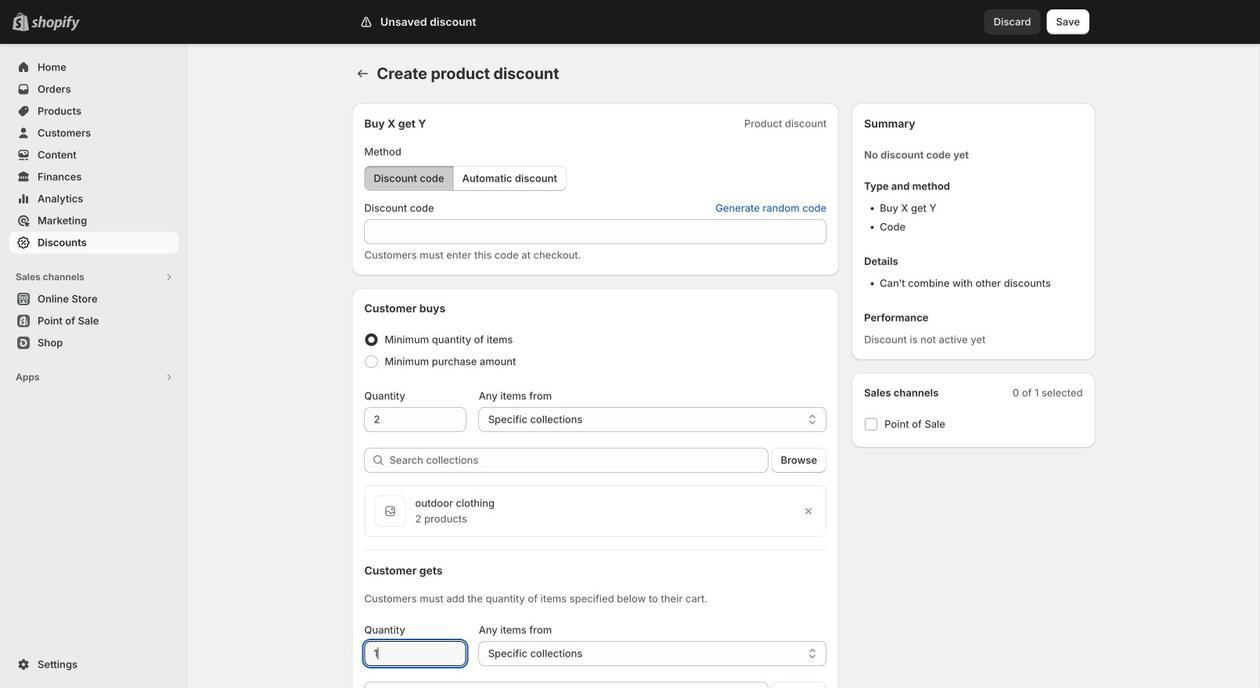 Task type: locate. For each thing, give the bounding box(es) containing it.
shopify image
[[31, 15, 80, 31]]

None text field
[[364, 219, 827, 244], [364, 407, 466, 432], [364, 219, 827, 244], [364, 407, 466, 432]]

None text field
[[364, 641, 466, 666]]



Task type: describe. For each thing, give the bounding box(es) containing it.
Search collections text field
[[390, 682, 768, 688]]

Search collections text field
[[390, 448, 768, 473]]



Task type: vqa. For each thing, say whether or not it's contained in the screenshot.
SHOPIFY Image
yes



